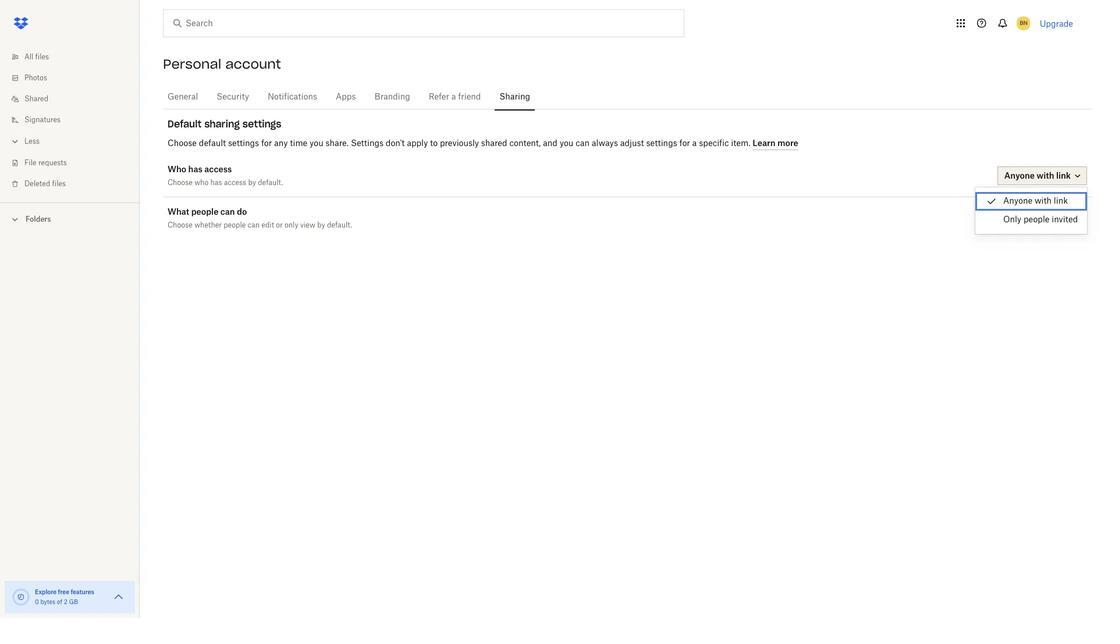 Task type: locate. For each thing, give the bounding box(es) containing it.
branding tab
[[370, 83, 415, 111]]

2 vertical spatial can
[[248, 222, 260, 229]]

what people can do choose whether people can edit or only view by default.
[[168, 207, 352, 229]]

settings
[[243, 118, 282, 130], [228, 139, 259, 148], [647, 139, 678, 148]]

you
[[310, 139, 324, 148], [560, 139, 574, 148]]

gb
[[69, 600, 78, 606]]

access up 'who'
[[205, 164, 232, 174]]

1 choose from the top
[[168, 139, 197, 148]]

has right 'who'
[[210, 179, 222, 186]]

1 horizontal spatial you
[[560, 139, 574, 148]]

you right time
[[310, 139, 324, 148]]

always
[[592, 139, 618, 148]]

default
[[199, 139, 226, 148]]

tab list
[[163, 82, 1092, 111]]

only
[[285, 222, 298, 229]]

0 horizontal spatial can
[[221, 207, 235, 217]]

for left any
[[261, 139, 272, 148]]

1 vertical spatial choose
[[168, 179, 193, 186]]

apps tab
[[331, 83, 361, 111]]

1 for from the left
[[261, 139, 272, 148]]

you right and
[[560, 139, 574, 148]]

0 vertical spatial a
[[452, 93, 456, 101]]

0 vertical spatial files
[[35, 54, 49, 61]]

photos
[[24, 75, 47, 82]]

a right the refer
[[452, 93, 456, 101]]

share.
[[326, 139, 349, 148]]

0 vertical spatial default.
[[258, 179, 283, 186]]

by inside who has access choose who has access by default.
[[248, 179, 256, 186]]

by up what people can do choose whether people can edit or only view by default.
[[248, 179, 256, 186]]

default. inside who has access choose who has access by default.
[[258, 179, 283, 186]]

files inside "link"
[[35, 54, 49, 61]]

default.
[[258, 179, 283, 186], [327, 222, 352, 229]]

a inside tab
[[452, 93, 456, 101]]

settings up any
[[243, 118, 282, 130]]

0 vertical spatial has
[[188, 164, 203, 174]]

default sharing settings
[[168, 118, 282, 130]]

0 vertical spatial choose
[[168, 139, 197, 148]]

item.
[[731, 139, 751, 148]]

whether
[[195, 222, 222, 229]]

by inside what people can do choose whether people can edit or only view by default.
[[317, 222, 325, 229]]

files
[[35, 54, 49, 61], [52, 181, 66, 187]]

2 horizontal spatial people
[[1024, 216, 1050, 224]]

deleted files link
[[9, 174, 140, 194]]

apply
[[407, 139, 428, 148]]

1 vertical spatial default.
[[327, 222, 352, 229]]

1 vertical spatial files
[[52, 181, 66, 187]]

people down do
[[224, 222, 246, 229]]

default. up what people can do choose whether people can edit or only view by default.
[[258, 179, 283, 186]]

choose
[[168, 139, 197, 148], [168, 179, 193, 186], [168, 222, 193, 229]]

friend
[[458, 93, 481, 101]]

dropbox image
[[9, 12, 33, 35]]

0 horizontal spatial a
[[452, 93, 456, 101]]

refer
[[429, 93, 450, 101]]

0 horizontal spatial you
[[310, 139, 324, 148]]

1 horizontal spatial files
[[52, 181, 66, 187]]

all files link
[[9, 47, 140, 68]]

people for only
[[1024, 216, 1050, 224]]

files right deleted
[[52, 181, 66, 187]]

settings down default sharing settings
[[228, 139, 259, 148]]

2 vertical spatial choose
[[168, 222, 193, 229]]

file requests link
[[9, 153, 140, 174]]

a left specific
[[693, 139, 697, 148]]

refer a friend tab
[[424, 83, 486, 111]]

0 horizontal spatial has
[[188, 164, 203, 174]]

0 horizontal spatial for
[[261, 139, 272, 148]]

access up do
[[224, 179, 246, 186]]

can left edit
[[248, 222, 260, 229]]

2 choose from the top
[[168, 179, 193, 186]]

can left do
[[221, 207, 235, 217]]

1 horizontal spatial by
[[317, 222, 325, 229]]

1 vertical spatial has
[[210, 179, 222, 186]]

sharing
[[204, 118, 240, 130]]

upgrade link
[[1040, 18, 1074, 28]]

for left specific
[[680, 139, 690, 148]]

sharing
[[500, 93, 530, 101]]

of
[[57, 600, 62, 606]]

time
[[290, 139, 308, 148]]

2 horizontal spatial can
[[576, 139, 590, 148]]

1 horizontal spatial for
[[680, 139, 690, 148]]

don't
[[386, 139, 405, 148]]

0 vertical spatial by
[[248, 179, 256, 186]]

shared
[[481, 139, 508, 148]]

1 horizontal spatial default.
[[327, 222, 352, 229]]

who has access choose who has access by default.
[[168, 164, 283, 186]]

0 horizontal spatial people
[[191, 207, 219, 217]]

signatures
[[24, 116, 61, 123]]

security tab
[[212, 83, 254, 111]]

view
[[300, 222, 316, 229]]

all
[[24, 54, 33, 61]]

files right all
[[35, 54, 49, 61]]

list
[[0, 40, 140, 203]]

for
[[261, 139, 272, 148], [680, 139, 690, 148]]

has
[[188, 164, 203, 174], [210, 179, 222, 186]]

sharing tab
[[495, 83, 535, 111]]

quota usage element
[[12, 588, 30, 607]]

0 horizontal spatial files
[[35, 54, 49, 61]]

specific
[[699, 139, 729, 148]]

free
[[58, 589, 69, 596]]

choose down who
[[168, 179, 193, 186]]

0 vertical spatial access
[[205, 164, 232, 174]]

folders button
[[0, 210, 140, 228]]

1 vertical spatial by
[[317, 222, 325, 229]]

0 horizontal spatial by
[[248, 179, 256, 186]]

with
[[1035, 197, 1052, 206]]

1 vertical spatial can
[[221, 207, 235, 217]]

people
[[191, 207, 219, 217], [1024, 216, 1050, 224], [224, 222, 246, 229]]

previously
[[440, 139, 479, 148]]

by
[[248, 179, 256, 186], [317, 222, 325, 229]]

by right view
[[317, 222, 325, 229]]

photos link
[[9, 68, 140, 89]]

has up 'who'
[[188, 164, 203, 174]]

personal account
[[163, 56, 281, 72]]

choose down default
[[168, 139, 197, 148]]

settings for default
[[228, 139, 259, 148]]

choose down what
[[168, 222, 193, 229]]

0 horizontal spatial default.
[[258, 179, 283, 186]]

account
[[225, 56, 281, 72]]

1 vertical spatial a
[[693, 139, 697, 148]]

who
[[168, 164, 186, 174]]

only
[[1004, 216, 1022, 224]]

requests
[[38, 160, 67, 167]]

people up whether
[[191, 207, 219, 217]]

people down "anyone with link"
[[1024, 216, 1050, 224]]

deleted
[[24, 181, 50, 187]]

settings for sharing
[[243, 118, 282, 130]]

files for deleted files
[[52, 181, 66, 187]]

choose default settings for any time you share. settings don't apply to previously shared content, and you can always adjust settings for a specific item.
[[168, 139, 753, 148]]

1 horizontal spatial people
[[224, 222, 246, 229]]

security
[[217, 93, 249, 101]]

tab list containing general
[[163, 82, 1092, 111]]

2
[[64, 600, 67, 606]]

bytes
[[40, 600, 55, 606]]

2 you from the left
[[560, 139, 574, 148]]

choose inside what people can do choose whether people can edit or only view by default.
[[168, 222, 193, 229]]

can
[[576, 139, 590, 148], [221, 207, 235, 217], [248, 222, 260, 229]]

anyone
[[1004, 197, 1033, 206]]

upgrade
[[1040, 18, 1074, 28]]

0 vertical spatial can
[[576, 139, 590, 148]]

refer a friend
[[429, 93, 481, 101]]

can left always
[[576, 139, 590, 148]]

apps
[[336, 93, 356, 101]]

people for what
[[191, 207, 219, 217]]

do
[[237, 207, 247, 217]]

default. right view
[[327, 222, 352, 229]]

folders
[[26, 215, 51, 224]]

1 horizontal spatial can
[[248, 222, 260, 229]]

a
[[452, 93, 456, 101], [693, 139, 697, 148]]

general tab
[[163, 83, 203, 111]]

3 choose from the top
[[168, 222, 193, 229]]

access
[[205, 164, 232, 174], [224, 179, 246, 186]]



Task type: describe. For each thing, give the bounding box(es) containing it.
default. inside what people can do choose whether people can edit or only view by default.
[[327, 222, 352, 229]]

notifications
[[268, 93, 317, 101]]

file
[[24, 160, 36, 167]]

file requests
[[24, 160, 67, 167]]

what
[[168, 207, 189, 217]]

features
[[71, 589, 94, 596]]

1 vertical spatial access
[[224, 179, 246, 186]]

list containing all files
[[0, 40, 140, 203]]

any
[[274, 139, 288, 148]]

or
[[276, 222, 283, 229]]

edit
[[262, 222, 274, 229]]

default
[[168, 118, 202, 130]]

explore free features 0 bytes of 2 gb
[[35, 589, 94, 606]]

explore
[[35, 589, 57, 596]]

shared
[[24, 95, 48, 102]]

link
[[1054, 197, 1068, 206]]

and
[[543, 139, 558, 148]]

choose inside who has access choose who has access by default.
[[168, 179, 193, 186]]

notifications tab
[[263, 83, 322, 111]]

signatures link
[[9, 109, 140, 130]]

to
[[430, 139, 438, 148]]

shared link
[[9, 89, 140, 109]]

anyone with link
[[1004, 197, 1068, 206]]

settings right adjust
[[647, 139, 678, 148]]

all files
[[24, 54, 49, 61]]

settings
[[351, 139, 384, 148]]

1 you from the left
[[310, 139, 324, 148]]

less image
[[9, 136, 21, 147]]

1 horizontal spatial a
[[693, 139, 697, 148]]

files for all files
[[35, 54, 49, 61]]

1 horizontal spatial has
[[210, 179, 222, 186]]

deleted files
[[24, 181, 66, 187]]

only people invited
[[1004, 216, 1078, 224]]

invited
[[1052, 216, 1078, 224]]

0
[[35, 600, 39, 606]]

less
[[24, 138, 40, 145]]

personal
[[163, 56, 221, 72]]

general
[[168, 93, 198, 101]]

anyone with link radio item
[[976, 192, 1088, 211]]

who
[[195, 179, 209, 186]]

branding
[[375, 93, 410, 101]]

adjust
[[621, 139, 644, 148]]

2 for from the left
[[680, 139, 690, 148]]

content,
[[510, 139, 541, 148]]



Task type: vqa. For each thing, say whether or not it's contained in the screenshot.
Shared list item
no



